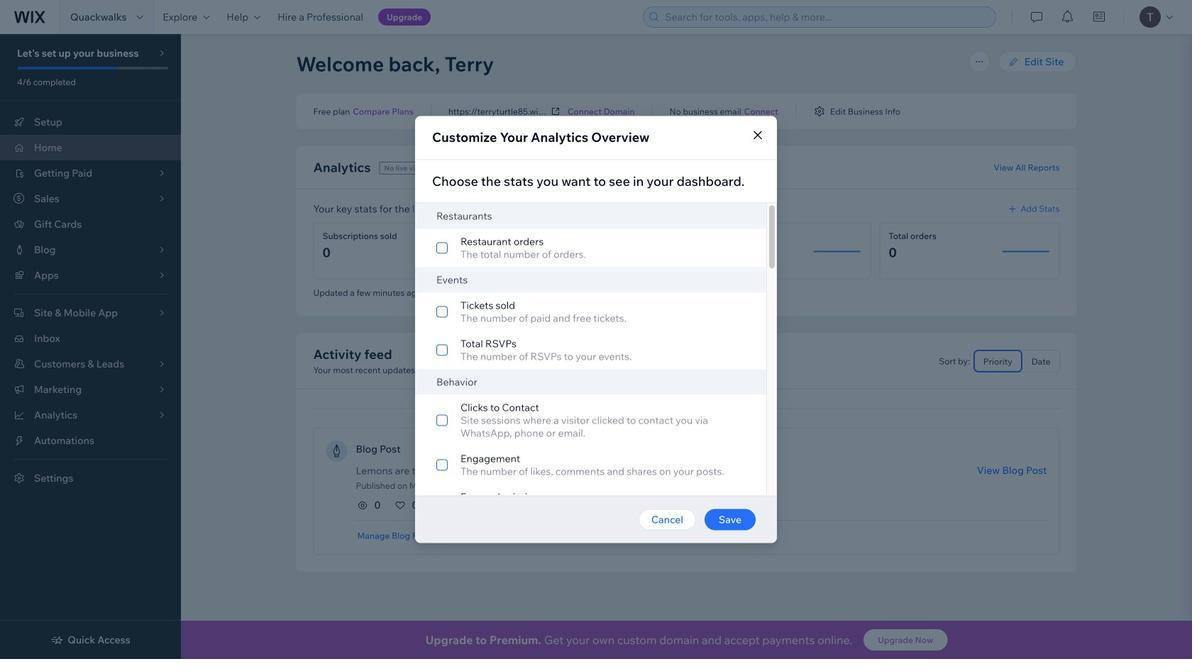 Task type: vqa. For each thing, say whether or not it's contained in the screenshot.
rightmost Domain
no



Task type: locate. For each thing, give the bounding box(es) containing it.
None checkbox
[[415, 293, 767, 331], [415, 331, 767, 369], [415, 446, 767, 484], [415, 484, 767, 523], [415, 293, 767, 331], [415, 331, 767, 369], [415, 446, 767, 484], [415, 484, 767, 523]]

sidebar element
[[0, 34, 181, 659]]

None checkbox
[[415, 229, 767, 267], [415, 395, 767, 446], [415, 229, 767, 267], [415, 395, 767, 446]]

Search for tools, apps, help & more... field
[[661, 7, 992, 27]]



